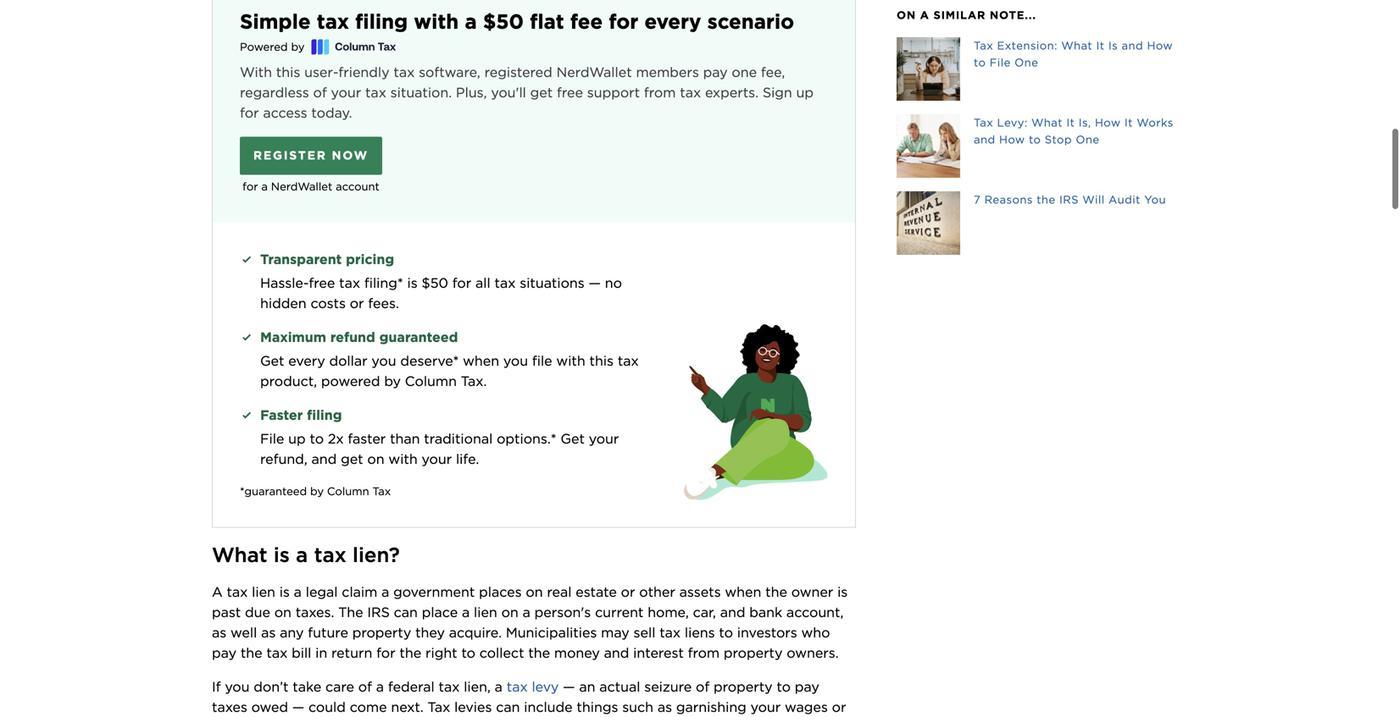 Task type: vqa. For each thing, say whether or not it's contained in the screenshot.
THE TOMO
no



Task type: describe. For each thing, give the bounding box(es) containing it.
plus,
[[456, 83, 487, 99]]

if
[[212, 678, 221, 694]]

now
[[332, 147, 369, 161]]

seizure
[[644, 678, 692, 694]]

a tax lien is a legal claim a government places on real estate or other assets when the owner is past due on taxes. the irs can place a lien on a person's current home, car, and bank account, as well as any future property they acquire. municipalities may sell tax liens to investors who pay the tax bill in return for the right to collect the money and interest from property owners.
[[212, 583, 852, 660]]

pay inside with this user-friendly tax software, registered nerdwallet members pay one fee, regardless of your tax situation. plus, you'll get free support from tax experts. sign up for access today.
[[703, 62, 728, 79]]

well
[[231, 623, 257, 640]]

home,
[[648, 603, 689, 619]]

file up to 2x faster than traditional options.* get your refund, and get on with your life.
[[260, 429, 619, 466]]

1 vertical spatial how
[[1095, 116, 1121, 129]]

costs
[[311, 294, 346, 310]]

take
[[293, 678, 321, 694]]

person's
[[534, 603, 591, 619]]

tax extension: what it is and how to file one
[[974, 39, 1173, 69]]

property inside — an actual seizure of property to pay taxes owed — could come next. tax levies can include things such as garnishing your wages o
[[714, 678, 773, 694]]

the down well
[[241, 644, 262, 660]]

every inside get every dollar you deserve* when you file with this tax product, powered by column tax.
[[288, 351, 325, 368]]

could
[[308, 698, 346, 714]]

with
[[240, 62, 272, 79]]

irs inside a tax lien is a legal claim a government places on real estate or other assets when the owner is past due on taxes. the irs can place a lien on a person's current home, car, and bank account, as well as any future property they acquire. municipalities may sell tax liens to investors who pay the tax bill in return for the right to collect the money and interest from property owners.
[[367, 603, 390, 619]]

wages
[[785, 698, 828, 714]]

faster filing
[[260, 405, 342, 422]]

or inside a tax lien is a legal claim a government places on real estate or other assets when the owner is past due on taxes. the irs can place a lien on a person's current home, car, and bank account, as well as any future property they acquire. municipalities may sell tax liens to investors who pay the tax bill in return for the right to collect the money and interest from property owners.
[[621, 583, 635, 599]]

interest
[[633, 644, 684, 660]]

2 horizontal spatial it
[[1125, 116, 1133, 129]]

1 vertical spatial column
[[327, 483, 369, 497]]

any
[[280, 623, 304, 640]]

2 horizontal spatial you
[[503, 351, 528, 368]]

transparent
[[260, 250, 342, 266]]

product,
[[260, 372, 317, 388]]

experts.
[[705, 83, 759, 99]]

collect
[[480, 644, 524, 660]]

one
[[732, 62, 757, 79]]

tax down 'members'
[[680, 83, 701, 99]]

0 vertical spatial every
[[645, 8, 701, 32]]

past
[[212, 603, 241, 619]]

if you don't take care of a federal tax lien, a tax levy
[[212, 678, 559, 694]]

levy:
[[997, 116, 1028, 129]]

the up bank
[[765, 583, 787, 599]]

no
[[605, 273, 622, 290]]

refund,
[[260, 450, 307, 466]]

note...
[[990, 8, 1036, 22]]

— for seizure
[[292, 698, 304, 714]]

members
[[636, 62, 699, 79]]

who
[[801, 623, 830, 640]]

tax left lien,
[[439, 678, 460, 694]]

registered
[[484, 62, 552, 79]]

0 vertical spatial with
[[414, 8, 459, 32]]

for inside hassle-free tax filing* is $50 for all tax situations — no hidden costs or fees.
[[452, 273, 471, 290]]

checkmark image for transparent pricing
[[240, 251, 253, 265]]

municipalities
[[506, 623, 597, 640]]

refund
[[330, 327, 375, 344]]

simple tax filing with a $50 flat fee for every scenario
[[240, 8, 794, 32]]

to inside the file up to 2x faster than traditional options.* get your refund, and get on with your life.
[[310, 429, 324, 446]]

they
[[415, 623, 445, 640]]

2 vertical spatial what
[[212, 541, 267, 566]]

what is a tax lien?
[[212, 541, 400, 566]]

a right 'claim'
[[381, 583, 389, 599]]

audit
[[1109, 193, 1141, 206]]

get inside the file up to 2x faster than traditional options.* get your refund, and get on with your life.
[[561, 429, 585, 446]]

the right reasons
[[1037, 193, 1056, 206]]

a right on
[[920, 8, 930, 22]]

can inside a tax lien is a legal claim a government places on real estate or other assets when the owner is past due on taxes. the irs can place a lien on a person's current home, car, and bank account, as well as any future property they acquire. municipalities may sell tax liens to investors who pay the tax bill in return for the right to collect the money and interest from property owners.
[[394, 603, 418, 619]]

the down municipalities in the left bottom of the page
[[528, 644, 550, 660]]

for right 'fee'
[[609, 8, 638, 32]]

simple
[[240, 8, 311, 32]]

how inside 'tax extension: what it is and how to file one'
[[1147, 39, 1173, 52]]

tax up columntax logo
[[317, 8, 349, 32]]

owner
[[791, 583, 833, 599]]

0 horizontal spatial how
[[999, 133, 1025, 146]]

levy
[[532, 678, 559, 694]]

tax up costs
[[339, 273, 360, 290]]

things
[[577, 698, 618, 714]]

1 horizontal spatial as
[[261, 623, 276, 640]]

acquire.
[[449, 623, 502, 640]]

bank
[[749, 603, 782, 619]]

1 horizontal spatial —
[[563, 678, 575, 694]]

tax levy link
[[507, 678, 559, 694]]

0 horizontal spatial as
[[212, 623, 226, 640]]

federal
[[388, 678, 435, 694]]

tax down home,
[[660, 623, 681, 640]]

options.*
[[497, 429, 557, 446]]

0 vertical spatial property
[[352, 623, 411, 640]]

0 vertical spatial irs
[[1059, 193, 1079, 206]]

car,
[[693, 603, 716, 619]]

this inside with this user-friendly tax software, registered nerdwallet members pay one fee, regardless of your tax situation. plus, you'll get free support from tax experts. sign up for access today.
[[276, 62, 300, 79]]

tax levy: what it is, how it works and how to stop one link
[[897, 114, 1188, 178]]

on down places
[[501, 603, 519, 619]]

the down they on the left bottom of page
[[400, 644, 421, 660]]

tax inside tax levy: what it is, how it works and how to stop one
[[974, 116, 993, 129]]

today.
[[311, 103, 352, 119]]

nerdwallet inside with this user-friendly tax software, registered nerdwallet members pay one fee, regardless of your tax situation. plus, you'll get free support from tax experts. sign up for access today.
[[556, 62, 632, 79]]

a up legal
[[296, 541, 308, 566]]

tax left bill
[[266, 644, 288, 660]]

7
[[974, 193, 981, 206]]

you'll
[[491, 83, 526, 99]]

bill
[[292, 644, 311, 660]]

a
[[212, 583, 223, 599]]

$50 for a
[[483, 8, 524, 32]]

due
[[245, 603, 270, 619]]

when inside a tax lien is a legal claim a government places on real estate or other assets when the owner is past due on taxes. the irs can place a lien on a person's current home, car, and bank account, as well as any future property they acquire. municipalities may sell tax liens to investors who pay the tax bill in return for the right to collect the money and interest from property owners.
[[725, 583, 761, 599]]

tax left levy
[[507, 678, 528, 694]]

is inside hassle-free tax filing* is $50 for all tax situations — no hidden costs or fees.
[[407, 273, 418, 290]]

your right options.*
[[589, 429, 619, 446]]

for inside a tax lien is a legal claim a government places on real estate or other assets when the owner is past due on taxes. the irs can place a lien on a person's current home, car, and bank account, as well as any future property they acquire. municipalities may sell tax liens to investors who pay the tax bill in return for the right to collect the money and interest from property owners.
[[376, 644, 395, 660]]

situation.
[[390, 83, 452, 99]]

get every dollar you deserve* when you file with this tax product, powered by column tax.
[[260, 351, 639, 388]]

a up come
[[376, 678, 384, 694]]

flat
[[530, 8, 564, 32]]

for a nerdwallet account
[[243, 178, 379, 191]]

return
[[331, 644, 372, 660]]

what for levy:
[[1031, 116, 1063, 129]]

access
[[263, 103, 307, 119]]

0 horizontal spatial you
[[225, 678, 250, 694]]

of inside with this user-friendly tax software, registered nerdwallet members pay one fee, regardless of your tax situation. plus, you'll get free support from tax experts. sign up for access today.
[[313, 83, 327, 99]]

fees.
[[368, 294, 399, 310]]

free inside with this user-friendly tax software, registered nerdwallet members pay one fee, regardless of your tax situation. plus, you'll get free support from tax experts. sign up for access today.
[[557, 83, 583, 99]]

works
[[1137, 116, 1174, 129]]

on a similar note...
[[897, 8, 1036, 22]]

dollar
[[329, 351, 367, 368]]

include
[[524, 698, 573, 714]]

and down may
[[604, 644, 629, 660]]

on left real
[[526, 583, 543, 599]]

1 horizontal spatial you
[[372, 351, 396, 368]]

— an actual seizure of property to pay taxes owed — could come next. tax levies can include things such as garnishing your wages o
[[212, 678, 850, 718]]

tax down "friendly"
[[365, 83, 386, 99]]

1 vertical spatial nerdwallet
[[271, 178, 332, 191]]

a left legal
[[294, 583, 302, 599]]

care
[[325, 678, 354, 694]]

can inside — an actual seizure of property to pay taxes owed — could come next. tax levies can include things such as garnishing your wages o
[[496, 698, 520, 714]]

register now
[[253, 147, 369, 161]]

tax right all on the top
[[495, 273, 516, 290]]

*guaranteed
[[240, 483, 307, 497]]

it for is
[[1096, 39, 1105, 52]]

to right the liens
[[719, 623, 733, 640]]

by for *guaranteed by column tax
[[310, 483, 324, 497]]

faster
[[348, 429, 386, 446]]

this inside get every dollar you deserve* when you file with this tax product, powered by column tax.
[[589, 351, 614, 368]]

tax inside get every dollar you deserve* when you file with this tax product, powered by column tax.
[[618, 351, 639, 368]]

tax right a
[[227, 583, 248, 599]]

an
[[579, 678, 595, 694]]



Task type: locate. For each thing, give the bounding box(es) containing it.
by for powered by
[[291, 38, 305, 52]]

hassle-free tax filing* is $50 for all tax situations — no hidden costs or fees.
[[260, 273, 622, 310]]

1 vertical spatial —
[[563, 678, 575, 694]]

1 vertical spatial can
[[496, 698, 520, 714]]

on up the any
[[274, 603, 291, 619]]

fee,
[[761, 62, 785, 79]]

real
[[547, 583, 572, 599]]

and
[[1122, 39, 1143, 52], [974, 133, 996, 146], [311, 450, 337, 466], [720, 603, 745, 619], [604, 644, 629, 660]]

0 vertical spatial —
[[589, 273, 601, 290]]

checkmark image
[[240, 251, 253, 265], [240, 329, 253, 343], [240, 407, 253, 421]]

0 vertical spatial pay
[[703, 62, 728, 79]]

2 checkmark image from the top
[[240, 329, 253, 343]]

free inside hassle-free tax filing* is $50 for all tax situations — no hidden costs or fees.
[[309, 273, 335, 290]]

1 horizontal spatial every
[[645, 8, 701, 32]]

0 vertical spatial checkmark image
[[240, 251, 253, 265]]

with down than
[[389, 450, 418, 466]]

software,
[[419, 62, 480, 79]]

it for is,
[[1066, 116, 1075, 129]]

2 vertical spatial pay
[[795, 678, 819, 694]]

0 horizontal spatial or
[[350, 294, 364, 310]]

irs right the
[[367, 603, 390, 619]]

1 vertical spatial checkmark image
[[240, 329, 253, 343]]

0 horizontal spatial up
[[288, 429, 306, 446]]

get inside get every dollar you deserve* when you file with this tax product, powered by column tax.
[[260, 351, 284, 368]]

it inside 'tax extension: what it is and how to file one'
[[1096, 39, 1105, 52]]

of inside — an actual seizure of property to pay taxes owed — could come next. tax levies can include things such as garnishing your wages o
[[696, 678, 710, 694]]

pay up wages
[[795, 678, 819, 694]]

with up software,
[[414, 8, 459, 32]]

2 horizontal spatial how
[[1147, 39, 1173, 52]]

your up today.
[[331, 83, 361, 99]]

1 vertical spatial what
[[1031, 116, 1063, 129]]

0 vertical spatial nerdwallet
[[556, 62, 632, 79]]

file up "refund,"
[[260, 429, 284, 446]]

or
[[350, 294, 364, 310], [621, 583, 635, 599]]

by inside get every dollar you deserve* when you file with this tax product, powered by column tax.
[[384, 372, 401, 388]]

taxes
[[212, 698, 247, 714]]

filing up columntax logo
[[355, 8, 408, 32]]

pay down well
[[212, 644, 236, 660]]

is,
[[1079, 116, 1091, 129]]

when up bank
[[725, 583, 761, 599]]

tax levy: what it is, how it works and how to stop one
[[974, 116, 1174, 146]]

0 horizontal spatial nerdwallet
[[271, 178, 332, 191]]

0 vertical spatial how
[[1147, 39, 1173, 52]]

don't
[[254, 678, 289, 694]]

0 horizontal spatial by
[[291, 38, 305, 52]]

0 horizontal spatial can
[[394, 603, 418, 619]]

tax down the faster
[[372, 483, 391, 497]]

when inside get every dollar you deserve* when you file with this tax product, powered by column tax.
[[463, 351, 499, 368]]

get
[[530, 83, 553, 99], [341, 450, 363, 466]]

1 vertical spatial property
[[724, 644, 783, 660]]

tax inside — an actual seizure of property to pay taxes owed — could come next. tax levies can include things such as garnishing your wages o
[[428, 698, 450, 714]]

0 horizontal spatial pay
[[212, 644, 236, 660]]

a up software,
[[465, 8, 477, 32]]

0 vertical spatial or
[[350, 294, 364, 310]]

your left wages
[[751, 698, 781, 714]]

1 horizontal spatial $50
[[483, 8, 524, 32]]

checkmark image for maximum refund guaranteed
[[240, 329, 253, 343]]

a up acquire.
[[462, 603, 470, 619]]

2 vertical spatial property
[[714, 678, 773, 694]]

one inside 'tax extension: what it is and how to file one'
[[1015, 56, 1039, 69]]

deserve*
[[400, 351, 459, 368]]

up down faster filing
[[288, 429, 306, 446]]

next.
[[391, 698, 424, 714]]

column
[[405, 372, 457, 388], [327, 483, 369, 497]]

0 horizontal spatial it
[[1066, 116, 1075, 129]]

columntax logo image
[[311, 37, 396, 54]]

2 horizontal spatial pay
[[795, 678, 819, 694]]

7 reasons the irs will audit you link
[[897, 192, 1188, 255]]

0 horizontal spatial get
[[260, 351, 284, 368]]

government
[[393, 583, 475, 599]]

on
[[897, 8, 916, 22]]

or inside hassle-free tax filing* is $50 for all tax situations — no hidden costs or fees.
[[350, 294, 364, 310]]

0 vertical spatial column
[[405, 372, 457, 388]]

get up product,
[[260, 351, 284, 368]]

on
[[367, 450, 384, 466], [526, 583, 543, 599], [274, 603, 291, 619], [501, 603, 519, 619]]

0 vertical spatial from
[[644, 83, 676, 99]]

a
[[465, 8, 477, 32], [920, 8, 930, 22], [261, 178, 268, 191], [296, 541, 308, 566], [294, 583, 302, 599], [381, 583, 389, 599], [462, 603, 470, 619], [523, 603, 530, 619], [376, 678, 384, 694], [495, 678, 503, 694]]

maximum refund guaranteed
[[260, 327, 458, 344]]

0 horizontal spatial lien
[[252, 583, 275, 599]]

as down 'seizure'
[[658, 698, 672, 714]]

1 vertical spatial this
[[589, 351, 614, 368]]

come
[[350, 698, 387, 714]]

3 checkmark image from the top
[[240, 407, 253, 421]]

1 vertical spatial irs
[[367, 603, 390, 619]]

with inside get every dollar you deserve* when you file with this tax product, powered by column tax.
[[556, 351, 585, 368]]

0 horizontal spatial free
[[309, 273, 335, 290]]

of down user-
[[313, 83, 327, 99]]

you right if
[[225, 678, 250, 694]]

a up municipalities in the left bottom of the page
[[523, 603, 530, 619]]

a down register
[[261, 178, 268, 191]]

or up current
[[621, 583, 635, 599]]

for up if you don't take care of a federal tax lien, a tax levy
[[376, 644, 395, 660]]

as down due
[[261, 623, 276, 640]]

situations
[[520, 273, 585, 290]]

you
[[1144, 193, 1166, 206]]

and right is
[[1122, 39, 1143, 52]]

1 vertical spatial $50
[[422, 273, 448, 290]]

$50 left flat
[[483, 8, 524, 32]]

pay inside — an actual seizure of property to pay taxes owed — could come next. tax levies can include things such as garnishing your wages o
[[795, 678, 819, 694]]

from inside a tax lien is a legal claim a government places on real estate or other assets when the owner is past due on taxes. the irs can place a lien on a person's current home, car, and bank account, as well as any future property they acquire. municipalities may sell tax liens to investors who pay the tax bill in return for the right to collect the money and interest from property owners.
[[688, 644, 720, 660]]

1 horizontal spatial filing
[[355, 8, 408, 32]]

1 vertical spatial get
[[561, 429, 585, 446]]

future
[[308, 623, 348, 640]]

to inside 'tax extension: what it is and how to file one'
[[974, 56, 986, 69]]

when
[[463, 351, 499, 368], [725, 583, 761, 599]]

— left no
[[589, 273, 601, 290]]

tax up the situation.
[[394, 62, 415, 79]]

with this user-friendly tax software, registered nerdwallet members pay one fee, regardless of your tax situation. plus, you'll get free support from tax experts. sign up for access today.
[[240, 62, 814, 119]]

0 vertical spatial filing
[[355, 8, 408, 32]]

1 horizontal spatial file
[[990, 56, 1011, 69]]

guaranteed
[[379, 327, 458, 344]]

lien up acquire.
[[474, 603, 497, 619]]

1 vertical spatial free
[[309, 273, 335, 290]]

assets
[[679, 583, 721, 599]]

will
[[1083, 193, 1105, 206]]

— inside hassle-free tax filing* is $50 for all tax situations — no hidden costs or fees.
[[589, 273, 601, 290]]

what inside 'tax extension: what it is and how to file one'
[[1061, 39, 1093, 52]]

reasons
[[985, 193, 1033, 206]]

1 horizontal spatial or
[[621, 583, 635, 599]]

2 vertical spatial by
[[310, 483, 324, 497]]

such
[[622, 698, 653, 714]]

0 vertical spatial lien
[[252, 583, 275, 599]]

is
[[1109, 39, 1118, 52]]

every up 'members'
[[645, 8, 701, 32]]

current
[[595, 603, 644, 619]]

0 vertical spatial get
[[260, 351, 284, 368]]

free up costs
[[309, 273, 335, 290]]

1 vertical spatial filing
[[307, 405, 342, 422]]

1 vertical spatial from
[[688, 644, 720, 660]]

on inside the file up to 2x faster than traditional options.* get your refund, and get on with your life.
[[367, 450, 384, 466]]

to down on a similar note...
[[974, 56, 986, 69]]

scenario
[[707, 8, 794, 32]]

tax right next.
[[428, 698, 450, 714]]

powered
[[321, 372, 380, 388]]

— left an
[[563, 678, 575, 694]]

actual
[[599, 678, 640, 694]]

friendly
[[339, 62, 390, 79]]

1 horizontal spatial get
[[561, 429, 585, 446]]

1 vertical spatial lien
[[474, 603, 497, 619]]

may
[[601, 623, 630, 640]]

checkmark image for faster filing
[[240, 407, 253, 421]]

get inside with this user-friendly tax software, registered nerdwallet members pay one fee, regardless of your tax situation. plus, you'll get free support from tax experts. sign up for access today.
[[530, 83, 553, 99]]

1 vertical spatial up
[[288, 429, 306, 446]]

1 horizontal spatial lien
[[474, 603, 497, 619]]

tax inside 'tax extension: what it is and how to file one'
[[974, 39, 993, 52]]

2 vertical spatial —
[[292, 698, 304, 714]]

traditional
[[424, 429, 493, 446]]

0 vertical spatial up
[[796, 83, 814, 99]]

tax extension: what it is and how to file one link
[[897, 37, 1188, 101]]

0 horizontal spatial filing
[[307, 405, 342, 422]]

register now button
[[240, 135, 382, 173]]

file inside the file up to 2x faster than traditional options.* get your refund, and get on with your life.
[[260, 429, 284, 446]]

2 horizontal spatial of
[[696, 678, 710, 694]]

from inside with this user-friendly tax software, registered nerdwallet members pay one fee, regardless of your tax situation. plus, you'll get free support from tax experts. sign up for access today.
[[644, 83, 676, 99]]

for inside with this user-friendly tax software, registered nerdwallet members pay one fee, regardless of your tax situation. plus, you'll get free support from tax experts. sign up for access today.
[[240, 103, 259, 119]]

2x
[[328, 429, 344, 446]]

7 reasons the irs will audit you
[[974, 193, 1166, 206]]

is down *guaranteed
[[274, 541, 290, 566]]

lien up due
[[252, 583, 275, 599]]

for
[[609, 8, 638, 32], [240, 103, 259, 119], [243, 178, 258, 191], [452, 273, 471, 290], [376, 644, 395, 660]]

$50
[[483, 8, 524, 32], [422, 273, 448, 290]]

up inside with this user-friendly tax software, registered nerdwallet members pay one fee, regardless of your tax situation. plus, you'll get free support from tax experts. sign up for access today.
[[796, 83, 814, 99]]

0 vertical spatial when
[[463, 351, 499, 368]]

1 vertical spatial one
[[1076, 133, 1100, 146]]

2 horizontal spatial as
[[658, 698, 672, 714]]

one inside tax levy: what it is, how it works and how to stop one
[[1076, 133, 1100, 146]]

1 horizontal spatial column
[[405, 372, 457, 388]]

checkmark image left 'transparent'
[[240, 251, 253, 265]]

it left is,
[[1066, 116, 1075, 129]]

up
[[796, 83, 814, 99], [288, 429, 306, 446]]

tax up legal
[[314, 541, 346, 566]]

free left support
[[557, 83, 583, 99]]

regardless
[[240, 83, 309, 99]]

account,
[[786, 603, 844, 619]]

from down the liens
[[688, 644, 720, 660]]

as inside — an actual seizure of property to pay taxes owed — could come next. tax levies can include things such as garnishing your wages o
[[658, 698, 672, 714]]

pay inside a tax lien is a legal claim a government places on real estate or other assets when the owner is past due on taxes. the irs can place a lien on a person's current home, car, and bank account, as well as any future property they acquire. municipalities may sell tax liens to investors who pay the tax bill in return for the right to collect the money and interest from property owners.
[[212, 644, 236, 660]]

for down register
[[243, 178, 258, 191]]

and inside 'tax extension: what it is and how to file one'
[[1122, 39, 1143, 52]]

money
[[554, 644, 600, 660]]

illustration image
[[683, 322, 828, 499]]

2 vertical spatial checkmark image
[[240, 407, 253, 421]]

a right lien,
[[495, 678, 503, 694]]

by right *guaranteed
[[310, 483, 324, 497]]

similar
[[934, 8, 986, 22]]

checkmark image left the faster
[[240, 407, 253, 421]]

1 horizontal spatial up
[[796, 83, 814, 99]]

to inside tax levy: what it is, how it works and how to stop one
[[1029, 133, 1041, 146]]

every up product,
[[288, 351, 325, 368]]

1 vertical spatial pay
[[212, 644, 236, 660]]

1 vertical spatial get
[[341, 450, 363, 466]]

and right car,
[[720, 603, 745, 619]]

this right "file"
[[589, 351, 614, 368]]

from down 'members'
[[644, 83, 676, 99]]

is right owner
[[837, 583, 848, 599]]

get inside the file up to 2x faster than traditional options.* get your refund, and get on with your life.
[[341, 450, 363, 466]]

1 vertical spatial or
[[621, 583, 635, 599]]

what inside tax levy: what it is, how it works and how to stop one
[[1031, 116, 1063, 129]]

1 horizontal spatial one
[[1076, 133, 1100, 146]]

0 horizontal spatial this
[[276, 62, 300, 79]]

is left legal
[[279, 583, 290, 599]]

file down extension:
[[990, 56, 1011, 69]]

2 vertical spatial how
[[999, 133, 1025, 146]]

file inside 'tax extension: what it is and how to file one'
[[990, 56, 1011, 69]]

— down take
[[292, 698, 304, 714]]

as
[[212, 623, 226, 640], [261, 623, 276, 640], [658, 698, 672, 714]]

is right filing*
[[407, 273, 418, 290]]

$50 for is
[[422, 273, 448, 290]]

powered
[[240, 38, 288, 52]]

0 horizontal spatial of
[[313, 83, 327, 99]]

hidden
[[260, 294, 307, 310]]

and inside tax levy: what it is, how it works and how to stop one
[[974, 133, 996, 146]]

sign
[[763, 83, 792, 99]]

2 horizontal spatial —
[[589, 273, 601, 290]]

one down is,
[[1076, 133, 1100, 146]]

0 horizontal spatial column
[[327, 483, 369, 497]]

to down acquire.
[[461, 644, 475, 660]]

this up regardless
[[276, 62, 300, 79]]

— for filing*
[[589, 273, 601, 290]]

0 vertical spatial free
[[557, 83, 583, 99]]

$50 left all on the top
[[422, 273, 448, 290]]

0 horizontal spatial —
[[292, 698, 304, 714]]

file
[[532, 351, 552, 368]]

lien,
[[464, 678, 491, 694]]

0 vertical spatial can
[[394, 603, 418, 619]]

0 vertical spatial by
[[291, 38, 305, 52]]

estate
[[576, 583, 617, 599]]

to inside — an actual seizure of property to pay taxes owed — could come next. tax levies can include things such as garnishing your wages o
[[777, 678, 791, 694]]

how right is,
[[1095, 116, 1121, 129]]

1 horizontal spatial how
[[1095, 116, 1121, 129]]

get down the faster
[[341, 450, 363, 466]]

every
[[645, 8, 701, 32], [288, 351, 325, 368]]

1 horizontal spatial when
[[725, 583, 761, 599]]

as down past
[[212, 623, 226, 640]]

your inside — an actual seizure of property to pay taxes owed — could come next. tax levies can include things such as garnishing your wages o
[[751, 698, 781, 714]]

by right 'powered'
[[384, 372, 401, 388]]

1 checkmark image from the top
[[240, 251, 253, 265]]

column inside get every dollar you deserve* when you file with this tax product, powered by column tax.
[[405, 372, 457, 388]]

tax
[[974, 39, 993, 52], [974, 116, 993, 129], [372, 483, 391, 497], [428, 698, 450, 714]]

property down the 'investors'
[[724, 644, 783, 660]]

1 horizontal spatial irs
[[1059, 193, 1079, 206]]

to up wages
[[777, 678, 791, 694]]

pricing
[[346, 250, 394, 266]]

owners.
[[787, 644, 839, 660]]

get right options.*
[[561, 429, 585, 446]]

1 horizontal spatial this
[[589, 351, 614, 368]]

powered by
[[240, 38, 305, 52]]

0 vertical spatial $50
[[483, 8, 524, 32]]

1 vertical spatial with
[[556, 351, 585, 368]]

your down traditional
[[422, 450, 452, 466]]

your inside with this user-friendly tax software, registered nerdwallet members pay one fee, regardless of your tax situation. plus, you'll get free support from tax experts. sign up for access today.
[[331, 83, 361, 99]]

what up stop
[[1031, 116, 1063, 129]]

nerdwallet up support
[[556, 62, 632, 79]]

1 horizontal spatial by
[[310, 483, 324, 497]]

nerdwallet down register now button
[[271, 178, 332, 191]]

for down regardless
[[240, 103, 259, 119]]

with inside the file up to 2x faster than traditional options.* get your refund, and get on with your life.
[[389, 450, 418, 466]]

extension:
[[997, 39, 1058, 52]]

0 horizontal spatial every
[[288, 351, 325, 368]]

with right "file"
[[556, 351, 585, 368]]

how down levy:
[[999, 133, 1025, 146]]

0 horizontal spatial $50
[[422, 273, 448, 290]]

lien
[[252, 583, 275, 599], [474, 603, 497, 619]]

the
[[338, 603, 363, 619]]

checkmark image left maximum
[[240, 329, 253, 343]]

1 vertical spatial when
[[725, 583, 761, 599]]

property up garnishing
[[714, 678, 773, 694]]

0 vertical spatial get
[[530, 83, 553, 99]]

in
[[315, 644, 327, 660]]

0 horizontal spatial file
[[260, 429, 284, 446]]

what for extension:
[[1061, 39, 1093, 52]]

tax.
[[461, 372, 487, 388]]

0 vertical spatial file
[[990, 56, 1011, 69]]

0 horizontal spatial one
[[1015, 56, 1039, 69]]

what
[[1061, 39, 1093, 52], [1031, 116, 1063, 129], [212, 541, 267, 566]]

for left all on the top
[[452, 273, 471, 290]]

and inside the file up to 2x faster than traditional options.* get your refund, and get on with your life.
[[311, 450, 337, 466]]

what up a
[[212, 541, 267, 566]]

up inside the file up to 2x faster than traditional options.* get your refund, and get on with your life.
[[288, 429, 306, 446]]

can
[[394, 603, 418, 619], [496, 698, 520, 714]]

1 horizontal spatial it
[[1096, 39, 1105, 52]]

1 vertical spatial by
[[384, 372, 401, 388]]

filing*
[[364, 273, 403, 290]]

up right sign
[[796, 83, 814, 99]]

1 horizontal spatial of
[[358, 678, 372, 694]]

support
[[587, 83, 640, 99]]

stop
[[1045, 133, 1072, 146]]

$50 inside hassle-free tax filing* is $50 for all tax situations — no hidden costs or fees.
[[422, 273, 448, 290]]

tax down on a similar note...
[[974, 39, 993, 52]]

column down deserve*
[[405, 372, 457, 388]]

0 horizontal spatial from
[[644, 83, 676, 99]]

get down registered
[[530, 83, 553, 99]]



